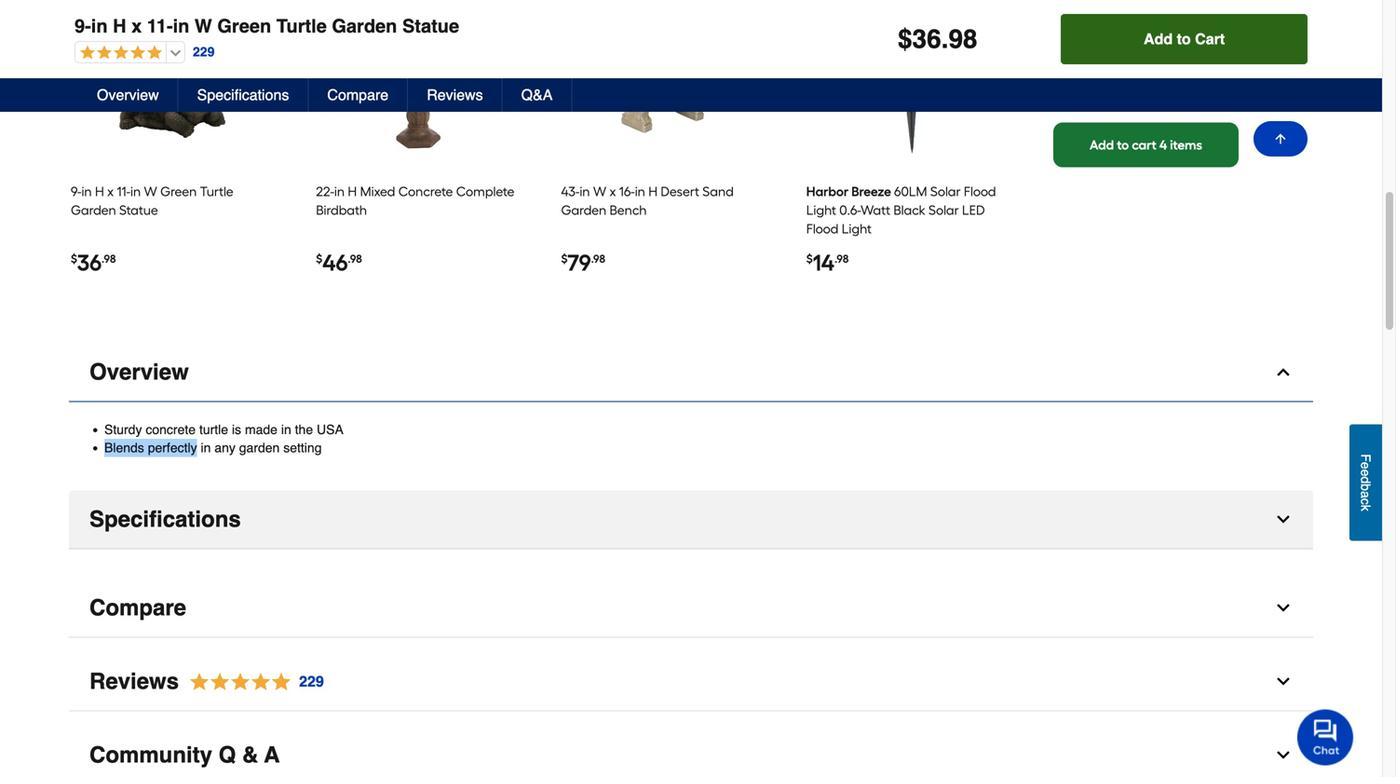 Task type: locate. For each thing, give the bounding box(es) containing it.
2 plus image from the left
[[529, 78, 551, 100]]

4.9 stars image
[[75, 45, 162, 62], [179, 670, 325, 695]]

sturdy
[[104, 422, 142, 437]]

to left cart
[[1178, 30, 1192, 48]]

in
[[91, 15, 108, 37], [173, 15, 190, 37], [81, 184, 92, 199], [130, 184, 141, 199], [334, 184, 345, 199], [580, 184, 590, 199], [635, 184, 646, 199], [281, 422, 291, 437], [201, 440, 211, 455]]

chevron up image
[[1275, 363, 1293, 382]]

0 horizontal spatial turtle
[[200, 184, 234, 199]]

compare button
[[309, 78, 408, 112], [69, 579, 1314, 638]]

x
[[131, 15, 142, 37], [107, 184, 114, 199], [610, 184, 616, 199]]

1 vertical spatial flood
[[807, 221, 839, 237]]

2 horizontal spatial x
[[610, 184, 616, 199]]

1 vertical spatial overview
[[89, 359, 189, 385]]

1 vertical spatial compare
[[89, 595, 186, 621]]

h
[[113, 15, 126, 37], [95, 184, 104, 199], [348, 184, 357, 199], [649, 184, 658, 199]]

chevron down image down chevron down icon on the right bottom
[[1275, 673, 1293, 691]]

9-in h x 11-in w green turtle garden statue
[[75, 15, 459, 37], [71, 184, 234, 218]]

16-
[[619, 184, 635, 199]]

h inside the 43-in w x 16-in h desert sand garden bench
[[649, 184, 658, 199]]

flood
[[964, 184, 997, 199], [807, 221, 839, 237]]

0 horizontal spatial w
[[144, 184, 157, 199]]

1 horizontal spatial 4
[[1160, 137, 1168, 153]]

reviews left q&a on the top
[[427, 86, 483, 103]]

79 list item
[[561, 26, 763, 302]]

36 down the 9-in h x 11-in w green turtle garden statue link
[[77, 249, 102, 276]]

0 horizontal spatial 36
[[77, 249, 102, 276]]

light down harbor
[[807, 202, 837, 218]]

0 vertical spatial 11-
[[147, 15, 173, 37]]

items
[[1144, 47, 1176, 63], [1171, 137, 1203, 153]]

to inside add to cart 4 items link
[[1118, 137, 1130, 153]]

.98 inside $ 79 .98
[[591, 252, 606, 266]]

e up "d"
[[1359, 462, 1374, 469]]

chevron down image left k
[[1275, 510, 1293, 529]]

1 chevron down image from the top
[[1275, 510, 1293, 529]]

specifications
[[197, 86, 289, 103], [89, 507, 241, 532]]

d
[[1359, 476, 1374, 484]]

chevron down image left chat invite button image
[[1275, 746, 1293, 765]]

chevron down image inside community q & a button
[[1275, 746, 1293, 765]]

4 right cart at the top
[[1160, 137, 1168, 153]]

$ 79 .98
[[561, 249, 606, 276]]

1 horizontal spatial 36
[[913, 24, 942, 54]]

0 horizontal spatial flood
[[807, 221, 839, 237]]

36
[[913, 24, 942, 54], [77, 249, 102, 276]]

chevron down image for community q & a
[[1275, 746, 1293, 765]]

chevron down image
[[1275, 510, 1293, 529], [1275, 673, 1293, 691], [1275, 746, 1293, 765]]

compare
[[327, 86, 389, 103], [89, 595, 186, 621]]

1 e from the top
[[1359, 462, 1374, 469]]

1 vertical spatial 9-in h x 11-in w green turtle garden statue
[[71, 184, 234, 218]]

plus image
[[774, 78, 796, 100], [1019, 78, 1042, 100]]

1 plus image from the left
[[283, 78, 306, 100]]

cart
[[1133, 137, 1157, 153]]

chevron down image for specifications
[[1275, 510, 1293, 529]]

for
[[1107, 47, 1123, 63]]

2 e from the top
[[1359, 469, 1374, 476]]

solar right 60lm on the right top of page
[[931, 184, 961, 199]]

statue
[[403, 15, 459, 37], [119, 202, 158, 218]]

1 vertical spatial 229
[[299, 673, 324, 690]]

garden inside 9-in h x 11-in w green turtle garden statue
[[71, 202, 116, 218]]

k
[[1359, 505, 1374, 511]]

0 horizontal spatial x
[[107, 184, 114, 199]]

0 vertical spatial items
[[1144, 47, 1176, 63]]

1 plus image from the left
[[774, 78, 796, 100]]

1 horizontal spatial green
[[217, 15, 271, 37]]

.98 for 36
[[102, 252, 116, 266]]

.98 inside $ 14 .98
[[835, 252, 849, 266]]

1 horizontal spatial light
[[842, 221, 872, 237]]

add to cart 4 items
[[1090, 137, 1203, 153]]

reviews button
[[408, 78, 503, 112]]

0 horizontal spatial green
[[160, 184, 197, 199]]

add to cart
[[1144, 30, 1226, 48]]

watt
[[861, 202, 891, 218]]

add
[[1144, 30, 1173, 48], [1090, 137, 1115, 153]]

q&a
[[522, 86, 553, 103]]

specifications button
[[179, 78, 309, 112], [69, 491, 1314, 550]]

1 vertical spatial solar
[[929, 202, 960, 218]]

98
[[949, 24, 978, 54]]

c
[[1359, 498, 1374, 505]]

1 vertical spatial 9-
[[71, 184, 81, 199]]

43-in w x 16-in h desert sand garden bench
[[561, 184, 734, 218]]

1 horizontal spatial reviews
[[427, 86, 483, 103]]

$ for $ 14 .98
[[807, 252, 813, 266]]

0 vertical spatial turtle
[[277, 15, 327, 37]]

4
[[1130, 47, 1137, 63], [1160, 137, 1168, 153]]

0 horizontal spatial to
[[1118, 137, 1130, 153]]

light
[[807, 202, 837, 218], [842, 221, 872, 237]]

$ 14 .98
[[807, 249, 849, 276]]

arrow up image
[[1274, 131, 1289, 146]]

0 horizontal spatial 11-
[[117, 184, 130, 199]]

0 horizontal spatial garden
[[71, 202, 116, 218]]

1 vertical spatial statue
[[119, 202, 158, 218]]

.98 inside $ 46 .98
[[348, 252, 362, 266]]

garden
[[239, 440, 280, 455]]

1 horizontal spatial statue
[[403, 15, 459, 37]]

0 horizontal spatial add
[[1090, 137, 1115, 153]]

solar left led
[[929, 202, 960, 218]]

9-in h x 11-in w green turtle garden statue link
[[71, 184, 234, 218]]

to
[[1178, 30, 1192, 48], [1118, 137, 1130, 153]]

0 horizontal spatial 4
[[1130, 47, 1137, 63]]

1 vertical spatial green
[[160, 184, 197, 199]]

0 vertical spatial reviews
[[427, 86, 483, 103]]

1 horizontal spatial plus image
[[529, 78, 551, 100]]

x inside the 43-in w x 16-in h desert sand garden bench
[[610, 184, 616, 199]]

$ inside $ 36 .98
[[71, 252, 77, 266]]

turtle
[[277, 15, 327, 37], [200, 184, 234, 199]]

$ inside $ 79 .98
[[561, 252, 568, 266]]

setting
[[284, 440, 322, 455]]

22-in h mixed concrete complete birdbath
[[316, 184, 515, 218]]

0 vertical spatial compare
[[327, 86, 389, 103]]

specifications for topmost "specifications" "button"
[[197, 86, 289, 103]]

4 for subtotal for ( 4 ) items $ 178 .92
[[1130, 47, 1137, 63]]

1 vertical spatial turtle
[[200, 184, 234, 199]]

statue inside 9-in h x 11-in w green turtle garden statue
[[119, 202, 158, 218]]

garden for 36
[[71, 202, 116, 218]]

0 vertical spatial add
[[1144, 30, 1173, 48]]

add left cart at the top
[[1090, 137, 1115, 153]]

add right )
[[1144, 30, 1173, 48]]

concrete
[[399, 184, 453, 199]]

black
[[894, 202, 926, 218]]

)
[[1137, 47, 1141, 63]]

$ inside $ 14 .98
[[807, 252, 813, 266]]

green
[[217, 15, 271, 37], [160, 184, 197, 199]]

1 horizontal spatial add
[[1144, 30, 1173, 48]]

36 list item
[[71, 26, 273, 302]]

4 inside subtotal for ( 4 ) items $ 178 .92
[[1130, 47, 1137, 63]]

0 horizontal spatial 4.9 stars image
[[75, 45, 162, 62]]

1 .98 from the left
[[102, 252, 116, 266]]

4 right for
[[1130, 47, 1137, 63]]

overview button
[[78, 78, 179, 112], [69, 343, 1314, 402]]

reviews up community
[[89, 669, 179, 694]]

0 vertical spatial 4
[[1130, 47, 1137, 63]]

concrete
[[146, 422, 196, 437]]

overview
[[97, 86, 159, 103], [89, 359, 189, 385]]

1 horizontal spatial plus image
[[1019, 78, 1042, 100]]

light down 0.6-
[[842, 221, 872, 237]]

undefined 9-in h x 11-in w green turtle garden statue image
[[111, 32, 232, 168]]

compare for bottom compare button
[[89, 595, 186, 621]]

0 vertical spatial 36
[[913, 24, 942, 54]]

43-in w x 16-in h desert sand garden bench link
[[561, 184, 734, 218]]

3 chevron down image from the top
[[1275, 746, 1293, 765]]

0 horizontal spatial statue
[[119, 202, 158, 218]]

flood up led
[[964, 184, 997, 199]]

2 horizontal spatial garden
[[561, 202, 607, 218]]

46 list item
[[316, 26, 518, 302]]

0 horizontal spatial plus image
[[283, 78, 306, 100]]

0 vertical spatial light
[[807, 202, 837, 218]]

1 vertical spatial 11-
[[117, 184, 130, 199]]

1 vertical spatial chevron down image
[[1275, 673, 1293, 691]]

2 .98 from the left
[[348, 252, 362, 266]]

flood up '14' in the right of the page
[[807, 221, 839, 237]]

0 vertical spatial chevron down image
[[1275, 510, 1293, 529]]

desert
[[661, 184, 700, 199]]

36 inside list item
[[77, 249, 102, 276]]

community q & a button
[[69, 727, 1314, 777]]

b
[[1359, 484, 1374, 491]]

.98 for 79
[[591, 252, 606, 266]]

1 horizontal spatial garden
[[332, 15, 397, 37]]

1 vertical spatial add
[[1090, 137, 1115, 153]]

usa
[[317, 422, 344, 437]]

chevron down image for reviews
[[1275, 673, 1293, 691]]

undefined 22-in h mixed concrete complete birdbath image
[[357, 32, 478, 168]]

.98 inside $ 36 .98
[[102, 252, 116, 266]]

1 vertical spatial 36
[[77, 249, 102, 276]]

reviews
[[427, 86, 483, 103], [89, 669, 179, 694]]

blends
[[104, 440, 144, 455]]

1 vertical spatial reviews
[[89, 669, 179, 694]]

plus image for 79
[[774, 78, 796, 100]]

.98
[[102, 252, 116, 266], [348, 252, 362, 266], [591, 252, 606, 266], [835, 252, 849, 266]]

w inside 9-in h x 11-in w green turtle garden statue
[[144, 184, 157, 199]]

in inside 22-in h mixed concrete complete birdbath
[[334, 184, 345, 199]]

to inside add to cart 'button'
[[1178, 30, 1192, 48]]

2 plus image from the left
[[1019, 78, 1042, 100]]

garden
[[332, 15, 397, 37], [71, 202, 116, 218], [561, 202, 607, 218]]

4 for add to cart 4 items
[[1160, 137, 1168, 153]]

w
[[195, 15, 212, 37], [144, 184, 157, 199], [593, 184, 607, 199]]

14
[[813, 249, 835, 276]]

to left cart at the top
[[1118, 137, 1130, 153]]

0 vertical spatial specifications
[[197, 86, 289, 103]]

plus image
[[283, 78, 306, 100], [529, 78, 551, 100]]

harbor breeze
[[807, 184, 892, 199]]

3 .98 from the left
[[591, 252, 606, 266]]

9-in h x 11-in w green turtle garden statue inside 36 list item
[[71, 184, 234, 218]]

plus image for 14
[[1019, 78, 1042, 100]]

items right cart at the top
[[1171, 137, 1203, 153]]

1 vertical spatial specifications
[[89, 507, 241, 532]]

11-
[[147, 15, 173, 37], [117, 184, 130, 199]]

chevron down image
[[1275, 599, 1293, 618]]

1 horizontal spatial 11-
[[147, 15, 173, 37]]

.
[[942, 24, 949, 54]]

plus image for 46
[[529, 78, 551, 100]]

x for 36
[[107, 184, 114, 199]]

items right )
[[1144, 47, 1176, 63]]

4 .98 from the left
[[835, 252, 849, 266]]

36 left 98
[[913, 24, 942, 54]]

1 vertical spatial light
[[842, 221, 872, 237]]

1 vertical spatial specifications button
[[69, 491, 1314, 550]]

1 horizontal spatial 4.9 stars image
[[179, 670, 325, 695]]

x for 79
[[610, 184, 616, 199]]

0 vertical spatial 4.9 stars image
[[75, 45, 162, 62]]

a
[[1359, 491, 1374, 498]]

0 horizontal spatial plus image
[[774, 78, 796, 100]]

$ 46 .98
[[316, 249, 362, 276]]

$ inside $ 46 .98
[[316, 252, 323, 266]]

2 horizontal spatial w
[[593, 184, 607, 199]]

is
[[232, 422, 241, 437]]

1 vertical spatial 4
[[1160, 137, 1168, 153]]

0 vertical spatial compare button
[[309, 78, 408, 112]]

solar
[[931, 184, 961, 199], [929, 202, 960, 218]]

f e e d b a c k
[[1359, 454, 1374, 511]]

$
[[898, 24, 913, 54], [1054, 59, 1075, 104], [71, 252, 77, 266], [316, 252, 323, 266], [561, 252, 568, 266], [807, 252, 813, 266]]

1 vertical spatial 4.9 stars image
[[179, 670, 325, 695]]

e
[[1359, 462, 1374, 469], [1359, 469, 1374, 476]]

1 horizontal spatial flood
[[964, 184, 997, 199]]

bench
[[610, 202, 647, 218]]

garden for 79
[[561, 202, 607, 218]]

0 horizontal spatial compare
[[89, 595, 186, 621]]

garden inside the 43-in w x 16-in h desert sand garden bench
[[561, 202, 607, 218]]

9-
[[75, 15, 91, 37], [71, 184, 81, 199]]

2 chevron down image from the top
[[1275, 673, 1293, 691]]

e up b
[[1359, 469, 1374, 476]]

2 vertical spatial chevron down image
[[1275, 746, 1293, 765]]

h inside 22-in h mixed concrete complete birdbath
[[348, 184, 357, 199]]

0 vertical spatial specifications button
[[179, 78, 309, 112]]

1 horizontal spatial to
[[1178, 30, 1192, 48]]

&
[[242, 742, 258, 768]]

1 vertical spatial to
[[1118, 137, 1130, 153]]

0 horizontal spatial 229
[[193, 44, 215, 59]]

x inside 9-in h x 11-in w green turtle garden statue
[[107, 184, 114, 199]]

add inside 'button'
[[1144, 30, 1173, 48]]

cart
[[1196, 30, 1226, 48]]

any
[[215, 440, 236, 455]]

0 vertical spatial statue
[[403, 15, 459, 37]]

1 horizontal spatial compare
[[327, 86, 389, 103]]

0 vertical spatial to
[[1178, 30, 1192, 48]]



Task type: describe. For each thing, give the bounding box(es) containing it.
11- inside 9-in h x 11-in w green turtle garden statue
[[117, 184, 130, 199]]

9- inside 9-in h x 11-in w green turtle garden statue
[[71, 184, 81, 199]]

1 horizontal spatial x
[[131, 15, 142, 37]]

1 horizontal spatial 229
[[299, 673, 324, 690]]

1 vertical spatial items
[[1171, 137, 1203, 153]]

subtotal for ( 4 ) items $ 178 .92
[[1054, 47, 1176, 104]]

perfectly
[[148, 440, 197, 455]]

1 horizontal spatial w
[[195, 15, 212, 37]]

$ for $ 79 .98
[[561, 252, 568, 266]]

community
[[89, 742, 212, 768]]

60lm solar flood light 0.6-watt black solar led flood light
[[807, 184, 997, 237]]

birdbath
[[316, 202, 367, 218]]

0 vertical spatial 9-in h x 11-in w green turtle garden statue
[[75, 15, 459, 37]]

79
[[568, 249, 591, 276]]

sturdy concrete turtle is made in the usa blends perfectly in any garden setting
[[104, 422, 344, 455]]

$ for $ 36 .98
[[71, 252, 77, 266]]

0 vertical spatial flood
[[964, 184, 997, 199]]

46
[[323, 249, 348, 276]]

to for cart
[[1178, 30, 1192, 48]]

sand
[[703, 184, 734, 199]]

compare for compare button to the top
[[327, 86, 389, 103]]

43-
[[561, 184, 580, 199]]

breeze
[[852, 184, 892, 199]]

0 vertical spatial green
[[217, 15, 271, 37]]

0 vertical spatial 9-
[[75, 15, 91, 37]]

0.6-
[[840, 202, 861, 218]]

harbor
[[807, 184, 849, 199]]

22-in h mixed concrete complete birdbath link
[[316, 184, 515, 218]]

plus image for 36
[[283, 78, 306, 100]]

$ for $ 36 . 98
[[898, 24, 913, 54]]

complete
[[456, 184, 515, 199]]

q&a button
[[503, 78, 573, 112]]

.98 for 14
[[835, 252, 849, 266]]

undefined 43-in w x 16-in h desert sand garden bench image
[[602, 32, 723, 168]]

0 vertical spatial solar
[[931, 184, 961, 199]]

add for add to cart 4 items
[[1090, 137, 1115, 153]]

community q & a
[[89, 742, 280, 768]]

chat invite button image
[[1298, 709, 1355, 766]]

0 vertical spatial 229
[[193, 44, 215, 59]]

22-
[[316, 184, 334, 199]]

the
[[295, 422, 313, 437]]

reviews inside reviews button
[[427, 86, 483, 103]]

f e e d b a c k button
[[1350, 424, 1383, 541]]

0 vertical spatial overview
[[97, 86, 159, 103]]

4.9 stars image containing 229
[[179, 670, 325, 695]]

turtle inside 9-in h x 11-in w green turtle garden statue
[[200, 184, 234, 199]]

(
[[1126, 47, 1130, 63]]

made
[[245, 422, 278, 437]]

60lm
[[895, 184, 928, 199]]

36 for .98
[[77, 249, 102, 276]]

green inside 9-in h x 11-in w green turtle garden statue
[[160, 184, 197, 199]]

.98 for 46
[[348, 252, 362, 266]]

a
[[264, 742, 280, 768]]

.92
[[1126, 59, 1174, 104]]

$ inside subtotal for ( 4 ) items $ 178 .92
[[1054, 59, 1075, 104]]

1 vertical spatial overview button
[[69, 343, 1314, 402]]

h inside 9-in h x 11-in w green turtle garden statue
[[95, 184, 104, 199]]

w inside the 43-in w x 16-in h desert sand garden bench
[[593, 184, 607, 199]]

turtle
[[199, 422, 228, 437]]

led
[[963, 202, 986, 218]]

harbor breeze 60lm solar flood light 0.6-watt black solar led flood light image
[[847, 32, 968, 168]]

1 horizontal spatial turtle
[[277, 15, 327, 37]]

add for add to cart
[[1144, 30, 1173, 48]]

1 vertical spatial compare button
[[69, 579, 1314, 638]]

subtotal
[[1054, 47, 1104, 63]]

to for cart
[[1118, 137, 1130, 153]]

$ for $ 46 .98
[[316, 252, 323, 266]]

178
[[1075, 59, 1126, 104]]

add to cart button
[[1062, 14, 1308, 64]]

36 for .
[[913, 24, 942, 54]]

$ 36 . 98
[[898, 24, 978, 54]]

mixed
[[360, 184, 395, 199]]

14 list item
[[807, 26, 1009, 302]]

add to cart 4 items link
[[1054, 122, 1239, 167]]

0 horizontal spatial reviews
[[89, 669, 179, 694]]

items inside subtotal for ( 4 ) items $ 178 .92
[[1144, 47, 1176, 63]]

0 horizontal spatial light
[[807, 202, 837, 218]]

q
[[219, 742, 236, 768]]

$ 36 .98
[[71, 249, 116, 276]]

f
[[1359, 454, 1374, 462]]

specifications for bottom "specifications" "button"
[[89, 507, 241, 532]]

0 vertical spatial overview button
[[78, 78, 179, 112]]



Task type: vqa. For each thing, say whether or not it's contained in the screenshot.
hardware 'link'
no



